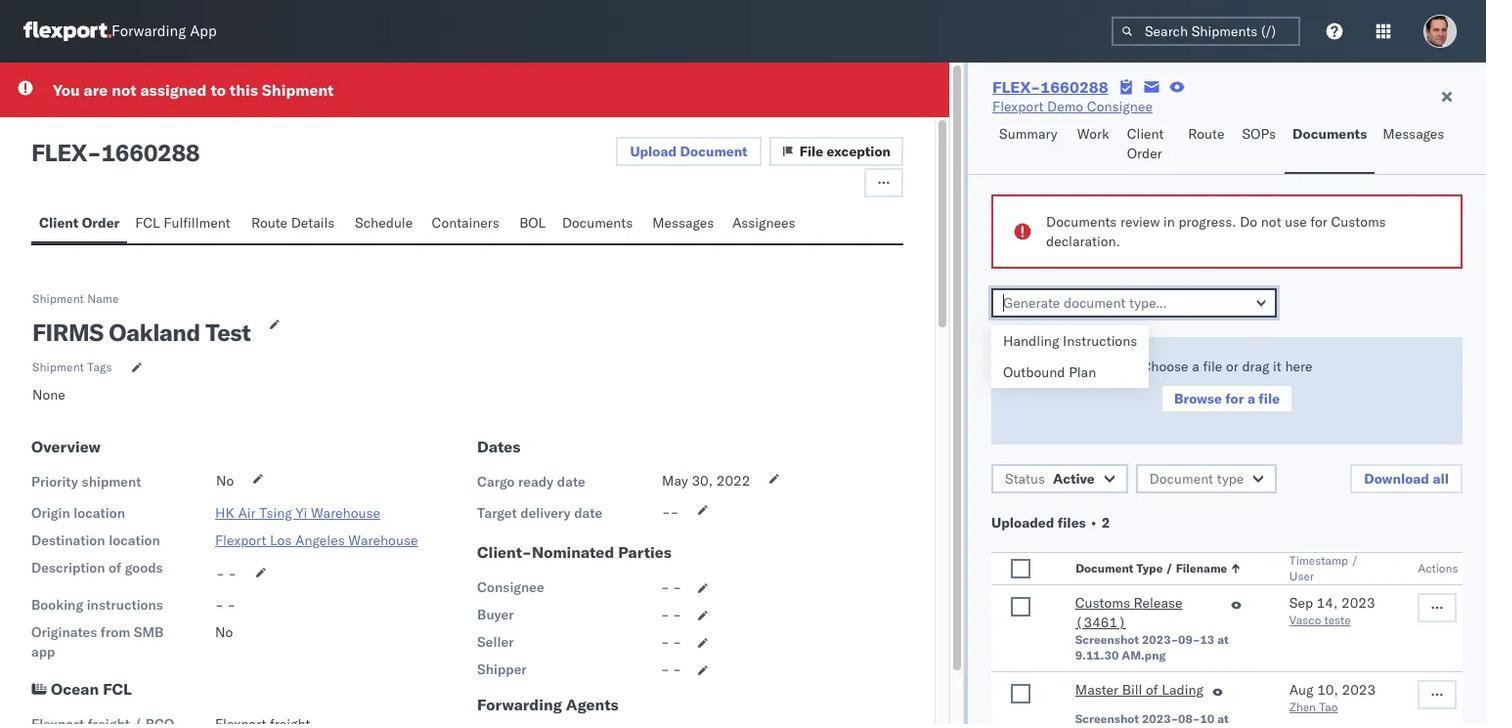 Task type: vqa. For each thing, say whether or not it's contained in the screenshot.
Screenshot at bottom
yes



Task type: describe. For each thing, give the bounding box(es) containing it.
destination location
[[31, 532, 160, 550]]

work button
[[1069, 116, 1119, 174]]

instructions
[[87, 596, 163, 614]]

summary button
[[992, 116, 1069, 174]]

flex
[[31, 138, 87, 167]]

browse for a file
[[1174, 390, 1280, 408]]

1 vertical spatial of
[[1146, 682, 1158, 699]]

originates from smb app
[[31, 624, 164, 661]]

document type button
[[1136, 464, 1277, 494]]

target
[[477, 505, 517, 522]]

0 horizontal spatial fcl
[[103, 680, 132, 699]]

0 horizontal spatial documents
[[562, 214, 633, 232]]

list box containing handling instructions
[[991, 326, 1149, 388]]

tao
[[1319, 700, 1338, 715]]

app
[[190, 22, 217, 41]]

progress.
[[1179, 213, 1236, 231]]

bol button
[[512, 205, 554, 243]]

0 horizontal spatial of
[[109, 559, 121, 577]]

2023-
[[1142, 633, 1178, 647]]

destination
[[31, 532, 105, 550]]

- - for consignee
[[661, 579, 682, 596]]

0 vertical spatial documents button
[[1285, 116, 1375, 174]]

1 horizontal spatial 1660288
[[1041, 77, 1109, 97]]

review
[[1121, 213, 1160, 231]]

2022
[[716, 472, 750, 490]]

0 horizontal spatial /
[[1166, 561, 1173, 576]]

instructions
[[1063, 332, 1137, 350]]

ocean fcl
[[51, 680, 132, 699]]

none
[[32, 386, 65, 404]]

booking instructions
[[31, 596, 163, 614]]

this
[[230, 80, 258, 100]]

ready
[[518, 473, 554, 491]]

customs release (3461) link
[[1075, 594, 1223, 633]]

from
[[101, 624, 130, 641]]

14,
[[1317, 594, 1338, 612]]

agents
[[566, 695, 619, 715]]

master
[[1075, 682, 1119, 699]]

demo
[[1047, 98, 1083, 115]]

document for document type / filename
[[1075, 561, 1133, 576]]

or
[[1226, 358, 1239, 375]]

at
[[1218, 633, 1229, 647]]

flexport. image
[[23, 22, 111, 41]]

nominated
[[532, 543, 614, 562]]

1 vertical spatial no
[[215, 624, 233, 641]]

yi
[[296, 505, 307, 522]]

forwarding for forwarding agents
[[477, 695, 562, 715]]

for inside button
[[1225, 390, 1244, 408]]

∙
[[1089, 514, 1098, 532]]

timestamp / user
[[1290, 553, 1359, 584]]

shipment for firms oakland test
[[32, 291, 84, 306]]

tsing
[[259, 505, 292, 522]]

browse
[[1174, 390, 1222, 408]]

Generate document type... text field
[[992, 288, 1277, 318]]

to
[[211, 80, 226, 100]]

1 vertical spatial 1660288
[[101, 138, 200, 167]]

delivery
[[520, 505, 571, 522]]

0 horizontal spatial client order button
[[31, 205, 127, 243]]

client for leftmost the client order button
[[39, 214, 78, 232]]

order for leftmost the client order button
[[82, 214, 120, 232]]

a inside button
[[1248, 390, 1255, 408]]

forwarding app
[[111, 22, 217, 41]]

type
[[1217, 470, 1244, 488]]

air
[[238, 505, 256, 522]]

sep 14, 2023 vasco teste
[[1290, 594, 1375, 628]]

lading
[[1162, 682, 1204, 699]]

messages for the bottommost 'messages' button
[[652, 214, 714, 232]]

customs release (3461)
[[1075, 594, 1183, 632]]

containers button
[[424, 205, 512, 243]]

goods
[[125, 559, 163, 577]]

schedule
[[355, 214, 413, 232]]

browse for a file button
[[1161, 384, 1294, 414]]

route for route details
[[251, 214, 288, 232]]

cargo
[[477, 473, 515, 491]]

dates
[[477, 437, 521, 457]]

description of goods
[[31, 559, 163, 577]]

master bill of lading link
[[1075, 681, 1204, 704]]

1 vertical spatial documents button
[[554, 205, 645, 243]]

2023 for sep 14, 2023
[[1342, 594, 1375, 612]]

smb
[[134, 624, 164, 641]]

user
[[1290, 569, 1314, 584]]

0 vertical spatial no
[[216, 472, 234, 490]]

shipper
[[477, 661, 527, 679]]

overview
[[31, 437, 101, 457]]

in
[[1164, 213, 1175, 231]]

status active
[[1005, 470, 1095, 488]]

route for route
[[1188, 125, 1225, 143]]

fcl inside button
[[135, 214, 160, 232]]

client-
[[477, 543, 532, 562]]

0 horizontal spatial a
[[1192, 358, 1200, 375]]

los
[[270, 532, 292, 550]]

document inside upload document button
[[680, 143, 748, 160]]

download
[[1364, 470, 1429, 488]]

upload document
[[630, 143, 748, 160]]

shipment tags
[[32, 360, 112, 374]]

here
[[1285, 358, 1313, 375]]

bol
[[519, 214, 546, 232]]

firms
[[32, 318, 103, 347]]

master bill of lading
[[1075, 682, 1204, 699]]

documents inside documents review in progress. do not use for customs declaration.
[[1046, 213, 1117, 231]]

flex-
[[992, 77, 1041, 97]]

0 horizontal spatial not
[[112, 80, 136, 100]]

buyer
[[477, 606, 514, 624]]

bill
[[1122, 682, 1142, 699]]

flexport los angeles warehouse link
[[215, 532, 418, 550]]

sops
[[1242, 125, 1276, 143]]

upload
[[630, 143, 677, 160]]

client for rightmost the client order button
[[1127, 125, 1164, 143]]

route details
[[251, 214, 335, 232]]

file exception
[[800, 143, 891, 160]]

document type
[[1150, 470, 1244, 488]]

forwarding for forwarding app
[[111, 22, 186, 41]]

origin location
[[31, 505, 125, 522]]

vasco
[[1290, 613, 1321, 628]]



Task type: locate. For each thing, give the bounding box(es) containing it.
1 vertical spatial client
[[39, 214, 78, 232]]

1 vertical spatial for
[[1225, 390, 1244, 408]]

outbound plan
[[1003, 364, 1096, 381]]

cargo ready date
[[477, 473, 585, 491]]

1 horizontal spatial client order button
[[1119, 116, 1180, 174]]

am.png
[[1122, 648, 1166, 663]]

- - for seller
[[661, 634, 682, 651]]

no right smb
[[215, 624, 233, 641]]

date
[[557, 473, 585, 491], [574, 505, 602, 522]]

files
[[1058, 514, 1086, 532]]

a right choose at the right of the page
[[1192, 358, 1200, 375]]

fcl right ocean
[[103, 680, 132, 699]]

document type / filename
[[1075, 561, 1227, 576]]

1 vertical spatial client order button
[[31, 205, 127, 243]]

1 horizontal spatial order
[[1127, 145, 1162, 162]]

of right 'bill'
[[1146, 682, 1158, 699]]

fcl left fulfillment at the top left of the page
[[135, 214, 160, 232]]

1 vertical spatial forwarding
[[477, 695, 562, 715]]

description
[[31, 559, 105, 577]]

not
[[112, 80, 136, 100], [1261, 213, 1281, 231]]

no
[[216, 472, 234, 490], [215, 624, 233, 641]]

1 horizontal spatial for
[[1311, 213, 1328, 231]]

0 horizontal spatial route
[[251, 214, 288, 232]]

handling
[[1003, 332, 1059, 350]]

consignee up "buyer"
[[477, 579, 544, 596]]

teste
[[1324, 613, 1351, 628]]

0 horizontal spatial documents button
[[554, 205, 645, 243]]

0 vertical spatial order
[[1127, 145, 1162, 162]]

0 horizontal spatial consignee
[[477, 579, 544, 596]]

order for rightmost the client order button
[[1127, 145, 1162, 162]]

0 horizontal spatial flexport
[[215, 532, 266, 550]]

sep
[[1290, 594, 1313, 612]]

order
[[1127, 145, 1162, 162], [82, 214, 120, 232]]

1660288 down assigned
[[101, 138, 200, 167]]

0 vertical spatial location
[[74, 505, 125, 522]]

client order button up shipment name
[[31, 205, 127, 243]]

test
[[205, 318, 251, 347]]

location
[[74, 505, 125, 522], [109, 532, 160, 550]]

1 vertical spatial messages button
[[645, 205, 724, 243]]

shipment right this
[[262, 80, 334, 100]]

shipment up none
[[32, 360, 84, 374]]

flexport demo consignee
[[992, 98, 1153, 115]]

you are not assigned to this shipment
[[53, 80, 334, 100]]

1 horizontal spatial /
[[1351, 553, 1359, 568]]

warehouse right angeles
[[348, 532, 418, 550]]

0 vertical spatial 1660288
[[1041, 77, 1109, 97]]

flexport for flexport demo consignee
[[992, 98, 1044, 115]]

customs inside customs release (3461)
[[1075, 594, 1130, 612]]

2 2023 from the top
[[1342, 682, 1376, 699]]

date right ready
[[557, 473, 585, 491]]

type
[[1136, 561, 1163, 576]]

document
[[680, 143, 748, 160], [1150, 470, 1213, 488], [1075, 561, 1133, 576]]

file down it
[[1259, 390, 1280, 408]]

client right the work
[[1127, 125, 1164, 143]]

may
[[662, 472, 688, 490]]

documents review in progress. do not use for customs declaration.
[[1046, 213, 1386, 250]]

messages for the top 'messages' button
[[1383, 125, 1445, 143]]

location up goods
[[109, 532, 160, 550]]

30,
[[692, 472, 713, 490]]

0 horizontal spatial customs
[[1075, 594, 1130, 612]]

0 vertical spatial a
[[1192, 358, 1200, 375]]

0 horizontal spatial order
[[82, 214, 120, 232]]

client order for leftmost the client order button
[[39, 214, 120, 232]]

2 vertical spatial shipment
[[32, 360, 84, 374]]

1 vertical spatial file
[[1259, 390, 1280, 408]]

uploaded files ∙ 2
[[992, 514, 1110, 532]]

0 vertical spatial date
[[557, 473, 585, 491]]

0 vertical spatial document
[[680, 143, 748, 160]]

plan
[[1069, 364, 1096, 381]]

1 vertical spatial messages
[[652, 214, 714, 232]]

list box
[[991, 326, 1149, 388]]

flexport down air
[[215, 532, 266, 550]]

client-nominated parties
[[477, 543, 672, 562]]

1 horizontal spatial messages
[[1383, 125, 1445, 143]]

1 horizontal spatial flexport
[[992, 98, 1044, 115]]

0 vertical spatial route
[[1188, 125, 1225, 143]]

client order down flex
[[39, 214, 120, 232]]

1 horizontal spatial customs
[[1331, 213, 1386, 231]]

documents button right sops
[[1285, 116, 1375, 174]]

angeles
[[295, 532, 345, 550]]

0 horizontal spatial messages button
[[645, 205, 724, 243]]

a down drag
[[1248, 390, 1255, 408]]

2023 inside aug 10, 2023 zhen tao
[[1342, 682, 1376, 699]]

flex - 1660288
[[31, 138, 200, 167]]

assigned
[[140, 80, 207, 100]]

originates
[[31, 624, 97, 641]]

0 horizontal spatial forwarding
[[111, 22, 186, 41]]

timestamp / user button
[[1286, 550, 1379, 585]]

outbound
[[1003, 364, 1065, 381]]

choose
[[1142, 358, 1189, 375]]

- - for shipper
[[661, 661, 682, 679]]

tags
[[87, 360, 112, 374]]

documents right bol button
[[562, 214, 633, 232]]

forwarding agents
[[477, 695, 619, 715]]

hk air tsing yi warehouse link
[[215, 505, 380, 522]]

not right are
[[112, 80, 136, 100]]

forwarding inside 'link'
[[111, 22, 186, 41]]

1 horizontal spatial forwarding
[[477, 695, 562, 715]]

1 horizontal spatial documents
[[1046, 213, 1117, 231]]

client order right work 'button'
[[1127, 125, 1164, 162]]

aug 10, 2023 zhen tao
[[1290, 682, 1376, 715]]

flex-1660288
[[992, 77, 1109, 97]]

0 vertical spatial 2023
[[1342, 594, 1375, 612]]

documents right sops
[[1293, 125, 1367, 143]]

exception
[[827, 143, 891, 160]]

1 vertical spatial warehouse
[[348, 532, 418, 550]]

Search Shipments (/) text field
[[1112, 17, 1300, 46]]

flexport demo consignee link
[[992, 97, 1153, 116]]

0 vertical spatial of
[[109, 559, 121, 577]]

status
[[1005, 470, 1045, 488]]

/ right timestamp
[[1351, 553, 1359, 568]]

file left or
[[1203, 358, 1223, 375]]

1 vertical spatial fcl
[[103, 680, 132, 699]]

documents button right bol
[[554, 205, 645, 243]]

(3461)
[[1075, 614, 1126, 632]]

assignees button
[[724, 205, 807, 243]]

filename
[[1176, 561, 1227, 576]]

2023 for aug 10, 2023
[[1342, 682, 1376, 699]]

shipment for none
[[32, 360, 84, 374]]

0 vertical spatial client
[[1127, 125, 1164, 143]]

0 vertical spatial not
[[112, 80, 136, 100]]

1 vertical spatial location
[[109, 532, 160, 550]]

customs up (3461)
[[1075, 594, 1130, 612]]

1 vertical spatial date
[[574, 505, 602, 522]]

route left sops
[[1188, 125, 1225, 143]]

firms oakland test
[[32, 318, 251, 347]]

documents up declaration.
[[1046, 213, 1117, 231]]

document for document type
[[1150, 470, 1213, 488]]

upload document button
[[616, 137, 761, 166]]

0 vertical spatial customs
[[1331, 213, 1386, 231]]

2 horizontal spatial documents
[[1293, 125, 1367, 143]]

document inside "document type" button
[[1150, 470, 1213, 488]]

shipment
[[82, 473, 141, 491]]

forwarding down shipper
[[477, 695, 562, 715]]

fcl fulfillment button
[[127, 205, 243, 243]]

0 vertical spatial flexport
[[992, 98, 1044, 115]]

0 horizontal spatial client
[[39, 214, 78, 232]]

warehouse up angeles
[[311, 505, 380, 522]]

order right work 'button'
[[1127, 145, 1162, 162]]

1 horizontal spatial route
[[1188, 125, 1225, 143]]

2023 inside sep 14, 2023 vasco teste
[[1342, 594, 1375, 612]]

for down or
[[1225, 390, 1244, 408]]

1 horizontal spatial documents button
[[1285, 116, 1375, 174]]

0 horizontal spatial document
[[680, 143, 748, 160]]

0 vertical spatial forwarding
[[111, 22, 186, 41]]

not inside documents review in progress. do not use for customs declaration.
[[1261, 213, 1281, 231]]

1 horizontal spatial consignee
[[1087, 98, 1153, 115]]

2 horizontal spatial document
[[1150, 470, 1213, 488]]

1 horizontal spatial messages button
[[1375, 116, 1455, 174]]

client down flex
[[39, 214, 78, 232]]

route details button
[[243, 205, 347, 243]]

route inside route button
[[1188, 125, 1225, 143]]

None checkbox
[[1011, 559, 1031, 579], [1011, 597, 1031, 617], [1011, 559, 1031, 579], [1011, 597, 1031, 617]]

0 horizontal spatial client order
[[39, 214, 120, 232]]

1 vertical spatial order
[[82, 214, 120, 232]]

screenshot 2023-09-13 at 9.11.30 am.png
[[1075, 633, 1229, 663]]

1 vertical spatial 2023
[[1342, 682, 1376, 699]]

not right do
[[1261, 213, 1281, 231]]

are
[[84, 80, 108, 100]]

flexport for flexport los angeles warehouse
[[215, 532, 266, 550]]

1 horizontal spatial client
[[1127, 125, 1164, 143]]

1 vertical spatial consignee
[[477, 579, 544, 596]]

2
[[1102, 514, 1110, 532]]

of
[[109, 559, 121, 577], [1146, 682, 1158, 699]]

/ inside timestamp / user
[[1351, 553, 1359, 568]]

- - for buyer
[[661, 606, 682, 624]]

client order button right the work
[[1119, 116, 1180, 174]]

1 vertical spatial customs
[[1075, 594, 1130, 612]]

fcl
[[135, 214, 160, 232], [103, 680, 132, 699]]

consignee
[[1087, 98, 1153, 115], [477, 579, 544, 596]]

0 horizontal spatial messages
[[652, 214, 714, 232]]

flexport los angeles warehouse
[[215, 532, 418, 550]]

0 vertical spatial consignee
[[1087, 98, 1153, 115]]

0 vertical spatial warehouse
[[311, 505, 380, 522]]

0 vertical spatial messages button
[[1375, 116, 1455, 174]]

0 vertical spatial client order
[[1127, 125, 1164, 162]]

parties
[[618, 543, 672, 562]]

client order
[[1127, 125, 1164, 162], [39, 214, 120, 232]]

priority
[[31, 473, 78, 491]]

customs right the use at the top
[[1331, 213, 1386, 231]]

shipment up 'firms'
[[32, 291, 84, 306]]

release
[[1134, 594, 1183, 612]]

0 vertical spatial messages
[[1383, 125, 1445, 143]]

consignee up the work
[[1087, 98, 1153, 115]]

location for destination location
[[109, 532, 160, 550]]

1660288 up flexport demo consignee
[[1041, 77, 1109, 97]]

0 vertical spatial file
[[1203, 358, 1223, 375]]

sops button
[[1234, 116, 1285, 174]]

date up client-nominated parties
[[574, 505, 602, 522]]

2023 right '10,'
[[1342, 682, 1376, 699]]

work
[[1077, 125, 1109, 143]]

0 vertical spatial client order button
[[1119, 116, 1180, 174]]

date for cargo ready date
[[557, 473, 585, 491]]

document type / filename button
[[1071, 557, 1250, 577]]

active
[[1053, 470, 1095, 488]]

documents
[[1293, 125, 1367, 143], [1046, 213, 1117, 231], [562, 214, 633, 232]]

location for origin location
[[74, 505, 125, 522]]

1 vertical spatial flexport
[[215, 532, 266, 550]]

hk
[[215, 505, 234, 522]]

customs inside documents review in progress. do not use for customs declaration.
[[1331, 213, 1386, 231]]

- - for description of goods
[[216, 565, 237, 583]]

1 horizontal spatial fcl
[[135, 214, 160, 232]]

route inside route details button
[[251, 214, 288, 232]]

forwarding app link
[[23, 22, 217, 41]]

document inside document type / filename button
[[1075, 561, 1133, 576]]

handling instructions
[[1003, 332, 1137, 350]]

1 vertical spatial a
[[1248, 390, 1255, 408]]

date for target delivery date
[[574, 505, 602, 522]]

1 horizontal spatial a
[[1248, 390, 1255, 408]]

1 horizontal spatial not
[[1261, 213, 1281, 231]]

0 horizontal spatial for
[[1225, 390, 1244, 408]]

1 horizontal spatial of
[[1146, 682, 1158, 699]]

1 2023 from the top
[[1342, 594, 1375, 612]]

no up hk
[[216, 472, 234, 490]]

route left details
[[251, 214, 288, 232]]

1 vertical spatial not
[[1261, 213, 1281, 231]]

client order for rightmost the client order button
[[1127, 125, 1164, 162]]

fcl fulfillment
[[135, 214, 230, 232]]

/ right type
[[1166, 561, 1173, 576]]

1 horizontal spatial document
[[1075, 561, 1133, 576]]

2023 up teste
[[1342, 594, 1375, 612]]

for inside documents review in progress. do not use for customs declaration.
[[1311, 213, 1328, 231]]

0 horizontal spatial file
[[1203, 358, 1223, 375]]

None checkbox
[[1011, 684, 1031, 704]]

2 vertical spatial document
[[1075, 561, 1133, 576]]

flexport down flex-
[[992, 98, 1044, 115]]

booking
[[31, 596, 83, 614]]

0 horizontal spatial 1660288
[[101, 138, 200, 167]]

0 vertical spatial shipment
[[262, 80, 334, 100]]

9.11.30
[[1075, 648, 1119, 663]]

1 vertical spatial document
[[1150, 470, 1213, 488]]

forwarding left app
[[111, 22, 186, 41]]

order down flex - 1660288
[[82, 214, 120, 232]]

1 vertical spatial route
[[251, 214, 288, 232]]

file inside browse for a file button
[[1259, 390, 1280, 408]]

for right the use at the top
[[1311, 213, 1328, 231]]

0 vertical spatial for
[[1311, 213, 1328, 231]]

1 vertical spatial shipment
[[32, 291, 84, 306]]

1 horizontal spatial client order
[[1127, 125, 1164, 162]]

0 vertical spatial fcl
[[135, 214, 160, 232]]

warehouse
[[311, 505, 380, 522], [348, 532, 418, 550]]

location up destination location
[[74, 505, 125, 522]]

hk air tsing yi warehouse
[[215, 505, 380, 522]]

1 vertical spatial client order
[[39, 214, 120, 232]]

assignees
[[732, 214, 795, 232]]

1660288
[[1041, 77, 1109, 97], [101, 138, 200, 167]]

1 horizontal spatial file
[[1259, 390, 1280, 408]]

of left goods
[[109, 559, 121, 577]]



